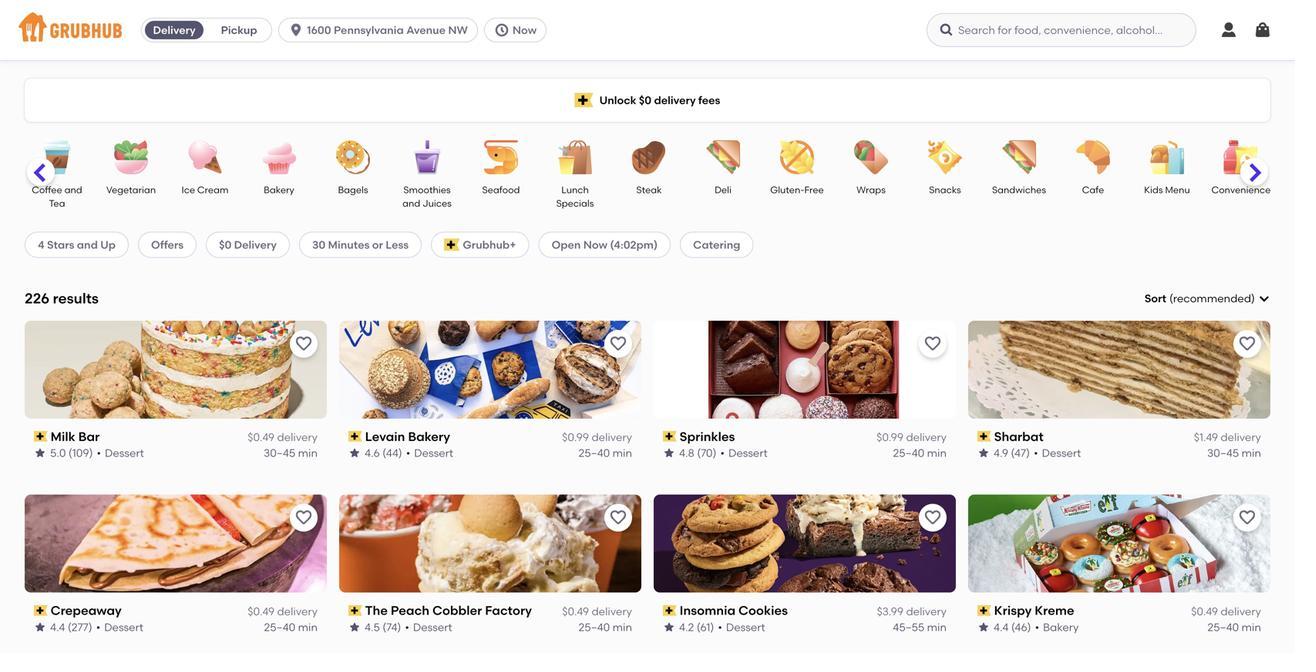 Task type: locate. For each thing, give the bounding box(es) containing it.
1 horizontal spatial grubhub plus flag logo image
[[575, 93, 593, 108]]

save this restaurant button
[[290, 330, 318, 358], [604, 330, 632, 358], [919, 330, 947, 358], [1234, 330, 1261, 358], [290, 504, 318, 532], [604, 504, 632, 532], [919, 504, 947, 532], [1234, 504, 1261, 532]]

subscription pass image
[[349, 431, 362, 442], [34, 605, 48, 616], [663, 605, 677, 616]]

(109)
[[68, 446, 93, 459]]

30–45
[[264, 446, 296, 459], [1208, 446, 1239, 459]]

cafe
[[1082, 184, 1104, 195]]

min for sharbat
[[1242, 446, 1261, 459]]

save this restaurant button for crepeaway
[[290, 504, 318, 532]]

fees
[[698, 94, 720, 107]]

subscription pass image
[[34, 431, 48, 442], [663, 431, 677, 442], [978, 431, 991, 442], [349, 605, 362, 616], [978, 605, 991, 616]]

• right the (74)
[[405, 621, 409, 634]]

1 30–45 min from the left
[[264, 446, 318, 459]]

25–40 for levain bakery
[[579, 446, 610, 459]]

delivery
[[153, 24, 196, 37], [234, 238, 277, 251]]

and left up on the left
[[77, 238, 98, 251]]

krispy kreme logo image
[[968, 495, 1271, 593]]

or
[[372, 238, 383, 251]]

$0.49 delivery
[[248, 431, 318, 444], [248, 605, 318, 618], [562, 605, 632, 618], [1191, 605, 1261, 618]]

sharbat
[[994, 429, 1044, 444]]

snacks
[[929, 184, 961, 195]]

dessert for crepeaway
[[104, 621, 143, 634]]

delivery
[[654, 94, 696, 107], [277, 431, 318, 444], [592, 431, 632, 444], [906, 431, 947, 444], [1221, 431, 1261, 444], [277, 605, 318, 618], [592, 605, 632, 618], [906, 605, 947, 618], [1221, 605, 1261, 618]]

$0.99 delivery for levain bakery
[[562, 431, 632, 444]]

1 vertical spatial $0
[[219, 238, 232, 251]]

• right (44)
[[406, 446, 410, 459]]

1 horizontal spatial subscription pass image
[[349, 431, 362, 442]]

• right (61)
[[718, 621, 722, 634]]

subscription pass image left sharbat on the bottom right of the page
[[978, 431, 991, 442]]

deli
[[715, 184, 732, 195]]

None field
[[1145, 291, 1271, 306]]

• dessert for the peach cobbler factory
[[405, 621, 452, 634]]

• dessert for levain bakery
[[406, 446, 453, 459]]

4.5 (74)
[[365, 621, 401, 634]]

2 vertical spatial bakery
[[1043, 621, 1079, 634]]

• dessert down the levain bakery
[[406, 446, 453, 459]]

results
[[53, 290, 99, 307]]

save this restaurant image for sharbat
[[1238, 334, 1257, 353]]

subscription pass image left levain
[[349, 431, 362, 442]]

delivery for crepeaway
[[277, 605, 318, 618]]

dessert down the levain bakery
[[414, 446, 453, 459]]

and for smoothies and juices
[[403, 198, 420, 209]]

$0.49 delivery for the peach cobbler factory
[[562, 605, 632, 618]]

dessert for sharbat
[[1042, 446, 1081, 459]]

$0 down the cream
[[219, 238, 232, 251]]

steak image
[[622, 140, 676, 174]]

bakery for levain bakery
[[408, 429, 450, 444]]

• dessert down crepeaway
[[96, 621, 143, 634]]

dessert for levain bakery
[[414, 446, 453, 459]]

star icon image left 5.0
[[34, 447, 46, 459]]

• dessert down peach
[[405, 621, 452, 634]]

star icon image for levain bakery
[[349, 447, 361, 459]]

dessert
[[105, 446, 144, 459], [414, 446, 453, 459], [729, 446, 768, 459], [1042, 446, 1081, 459], [104, 621, 143, 634], [413, 621, 452, 634], [726, 621, 765, 634]]

dessert down crepeaway
[[104, 621, 143, 634]]

Search for food, convenience, alcohol... search field
[[927, 13, 1197, 47]]

star icon image left 4.8
[[663, 447, 675, 459]]

$0.99 delivery for sprinkles
[[877, 431, 947, 444]]

(277)
[[68, 621, 92, 634]]

save this restaurant image for sprinkles
[[924, 334, 942, 353]]

0 horizontal spatial 30–45 min
[[264, 446, 318, 459]]

bakery down the kreme
[[1043, 621, 1079, 634]]

dessert down the insomnia cookies
[[726, 621, 765, 634]]

vegetarian image
[[104, 140, 158, 174]]

offers
[[151, 238, 184, 251]]

2 horizontal spatial subscription pass image
[[663, 605, 677, 616]]

wraps image
[[844, 140, 898, 174]]

4.9
[[994, 446, 1009, 459]]

25–40 min for krispy kreme
[[1208, 621, 1261, 634]]

2 30–45 min from the left
[[1208, 446, 1261, 459]]

• right (70)
[[721, 446, 725, 459]]

unlock $0 delivery fees
[[600, 94, 720, 107]]

• dessert right (70)
[[721, 446, 768, 459]]

grubhub plus flag logo image for grubhub+
[[444, 239, 460, 251]]

subscription pass image for krispy kreme
[[978, 605, 991, 616]]

0 vertical spatial $0
[[639, 94, 652, 107]]

sandwiches image
[[992, 140, 1046, 174]]

save this restaurant button for sprinkles
[[919, 330, 947, 358]]

5.0 (109)
[[50, 446, 93, 459]]

bakery image
[[252, 140, 306, 174]]

sharbat logo image
[[968, 321, 1271, 419]]

bakery
[[264, 184, 294, 195], [408, 429, 450, 444], [1043, 621, 1079, 634]]

0 horizontal spatial 4.4
[[50, 621, 65, 634]]

30–45 min
[[264, 446, 318, 459], [1208, 446, 1261, 459]]

star icon image left 4.4 (46)
[[978, 621, 990, 633]]

0 horizontal spatial delivery
[[153, 24, 196, 37]]

star icon image left 4.9
[[978, 447, 990, 459]]

specials
[[556, 198, 594, 209]]

1 horizontal spatial delivery
[[234, 238, 277, 251]]

min
[[298, 446, 318, 459], [613, 446, 632, 459], [927, 446, 947, 459], [1242, 446, 1261, 459], [298, 621, 318, 634], [613, 621, 632, 634], [927, 621, 947, 634], [1242, 621, 1261, 634]]

subscription pass image left krispy
[[978, 605, 991, 616]]

now right nw
[[513, 24, 537, 37]]

• dessert down bar
[[97, 446, 144, 459]]

4.8 (70)
[[679, 446, 717, 459]]

sprinkles
[[680, 429, 735, 444]]

• right (47)
[[1034, 446, 1038, 459]]

$0.49 delivery for krispy kreme
[[1191, 605, 1261, 618]]

vegetarian
[[106, 184, 156, 195]]

star icon image for the peach cobbler factory
[[349, 621, 361, 633]]

now inside button
[[513, 24, 537, 37]]

kids
[[1144, 184, 1163, 195]]

• dessert right (47)
[[1034, 446, 1081, 459]]

• dessert down the insomnia cookies
[[718, 621, 765, 634]]

1 horizontal spatial $0.99
[[877, 431, 904, 444]]

0 vertical spatial delivery
[[153, 24, 196, 37]]

grubhub plus flag logo image left grubhub+
[[444, 239, 460, 251]]

1 vertical spatial grubhub plus flag logo image
[[444, 239, 460, 251]]

4.4
[[50, 621, 65, 634], [994, 621, 1009, 634]]

save this restaurant image for krispy kreme
[[1238, 509, 1257, 527]]

min for insomnia cookies
[[927, 621, 947, 634]]

0 horizontal spatial bakery
[[264, 184, 294, 195]]

save this restaurant image for insomnia cookies
[[924, 509, 942, 527]]

star icon image left 4.6
[[349, 447, 361, 459]]

• for sharbat
[[1034, 446, 1038, 459]]

svg image
[[1220, 21, 1238, 39], [288, 22, 304, 38], [494, 22, 510, 38], [939, 22, 955, 38], [1258, 292, 1271, 305]]

0 vertical spatial and
[[64, 184, 82, 195]]

4
[[38, 238, 44, 251]]

)
[[1251, 292, 1255, 305]]

subscription pass image left the 'milk'
[[34, 431, 48, 442]]

$0 right unlock
[[639, 94, 652, 107]]

kids menu image
[[1140, 140, 1194, 174]]

• right (277)
[[96, 621, 100, 634]]

recommended
[[1173, 292, 1251, 305]]

star icon image for crepeaway
[[34, 621, 46, 633]]

25–40
[[579, 446, 610, 459], [893, 446, 925, 459], [264, 621, 296, 634], [579, 621, 610, 634], [1208, 621, 1239, 634]]

• for insomnia cookies
[[718, 621, 722, 634]]

and down 'smoothies'
[[403, 198, 420, 209]]

subscription pass image left the at the left bottom of page
[[349, 605, 362, 616]]

grubhub plus flag logo image left unlock
[[575, 93, 593, 108]]

$1.49
[[1194, 431, 1218, 444]]

seafood image
[[474, 140, 528, 174]]

2 horizontal spatial bakery
[[1043, 621, 1079, 634]]

dessert for the peach cobbler factory
[[413, 621, 452, 634]]

bakery right levain
[[408, 429, 450, 444]]

snacks image
[[918, 140, 972, 174]]

and inside smoothies and juices
[[403, 198, 420, 209]]

• for sprinkles
[[721, 446, 725, 459]]

$0.99
[[562, 431, 589, 444], [877, 431, 904, 444]]

1 horizontal spatial bakery
[[408, 429, 450, 444]]

$0.49 for crepeaway
[[248, 605, 275, 618]]

2 4.4 from the left
[[994, 621, 1009, 634]]

4.6 (44)
[[365, 446, 402, 459]]

save this restaurant image for the peach cobbler factory
[[609, 509, 628, 527]]

and
[[64, 184, 82, 195], [403, 198, 420, 209], [77, 238, 98, 251]]

(4:02pm)
[[610, 238, 658, 251]]

1 horizontal spatial 30–45
[[1208, 446, 1239, 459]]

0 horizontal spatial grubhub plus flag logo image
[[444, 239, 460, 251]]

gluten free image
[[770, 140, 824, 174]]

save this restaurant button for the peach cobbler factory
[[604, 504, 632, 532]]

milk bar logo image
[[25, 321, 327, 419]]

$0 delivery
[[219, 238, 277, 251]]

0 horizontal spatial 30–45
[[264, 446, 296, 459]]

cookies
[[739, 603, 788, 618]]

25–40 min for levain bakery
[[579, 446, 632, 459]]

subscription pass image left sprinkles
[[663, 431, 677, 442]]

the peach cobbler factory
[[365, 603, 532, 618]]

crepeaway logo image
[[25, 495, 327, 593]]

25–40 min for sprinkles
[[893, 446, 947, 459]]

gluten-free
[[770, 184, 824, 195]]

1 vertical spatial and
[[403, 198, 420, 209]]

subscription pass image for the peach cobbler factory
[[349, 605, 362, 616]]

star icon image left 4.2
[[663, 621, 675, 633]]

levain bakery logo image
[[339, 321, 641, 419]]

and up tea
[[64, 184, 82, 195]]

star icon image
[[34, 447, 46, 459], [349, 447, 361, 459], [663, 447, 675, 459], [978, 447, 990, 459], [34, 621, 46, 633], [349, 621, 361, 633], [663, 621, 675, 633], [978, 621, 990, 633]]

0 vertical spatial bakery
[[264, 184, 294, 195]]

dessert right (109)
[[105, 446, 144, 459]]

sort
[[1145, 292, 1167, 305]]

4.4 (277)
[[50, 621, 92, 634]]

star icon image for milk bar
[[34, 447, 46, 459]]

1 4.4 from the left
[[50, 621, 65, 634]]

$0.49 delivery for milk bar
[[248, 431, 318, 444]]

subscription pass image left crepeaway
[[34, 605, 48, 616]]

smoothies and juices image
[[400, 140, 454, 174]]

1 vertical spatial now
[[583, 238, 608, 251]]

0 horizontal spatial $0.99 delivery
[[562, 431, 632, 444]]

• right (46)
[[1035, 621, 1039, 634]]

• for levain bakery
[[406, 446, 410, 459]]

coffee and tea image
[[30, 140, 84, 174]]

stars
[[47, 238, 74, 251]]

1 horizontal spatial 30–45 min
[[1208, 446, 1261, 459]]

4.4 left (277)
[[50, 621, 65, 634]]

25–40 min for crepeaway
[[264, 621, 318, 634]]

dessert down the peach cobbler factory
[[413, 621, 452, 634]]

save this restaurant image
[[295, 334, 313, 353], [295, 509, 313, 527], [609, 509, 628, 527], [1238, 509, 1257, 527]]

• bakery
[[1035, 621, 1079, 634]]

• dessert for crepeaway
[[96, 621, 143, 634]]

(46)
[[1011, 621, 1031, 634]]

the
[[365, 603, 388, 618]]

0 horizontal spatial subscription pass image
[[34, 605, 48, 616]]

2 30–45 from the left
[[1208, 446, 1239, 459]]

insomnia
[[680, 603, 736, 618]]

1 vertical spatial delivery
[[234, 238, 277, 251]]

4.2
[[679, 621, 694, 634]]

lunch specials image
[[548, 140, 602, 174]]

25–40 for sprinkles
[[893, 446, 925, 459]]

save this restaurant image for milk bar
[[295, 334, 313, 353]]

0 horizontal spatial $0.99
[[562, 431, 589, 444]]

subscription pass image for milk bar
[[34, 431, 48, 442]]

dessert right (70)
[[729, 446, 768, 459]]

45–55
[[893, 621, 925, 634]]

star icon image for insomnia cookies
[[663, 621, 675, 633]]

bakery down 'bakery' image
[[264, 184, 294, 195]]

deli image
[[696, 140, 750, 174]]

save this restaurant button for krispy kreme
[[1234, 504, 1261, 532]]

and inside coffee and tea
[[64, 184, 82, 195]]

2 $0.99 from the left
[[877, 431, 904, 444]]

0 vertical spatial now
[[513, 24, 537, 37]]

pickup
[[221, 24, 257, 37]]

• for the peach cobbler factory
[[405, 621, 409, 634]]

• dessert
[[97, 446, 144, 459], [406, 446, 453, 459], [721, 446, 768, 459], [1034, 446, 1081, 459], [96, 621, 143, 634], [405, 621, 452, 634], [718, 621, 765, 634]]

peach
[[391, 603, 430, 618]]

dessert right (47)
[[1042, 446, 1081, 459]]

nw
[[448, 24, 468, 37]]

delivery button
[[142, 18, 207, 42]]

subscription pass image left 'insomnia'
[[663, 605, 677, 616]]

dessert for sprinkles
[[729, 446, 768, 459]]

save this restaurant button for insomnia cookies
[[919, 504, 947, 532]]

25–40 min
[[579, 446, 632, 459], [893, 446, 947, 459], [264, 621, 318, 634], [579, 621, 632, 634], [1208, 621, 1261, 634]]

0 horizontal spatial now
[[513, 24, 537, 37]]

1 $0.99 from the left
[[562, 431, 589, 444]]

delivery for milk bar
[[277, 431, 318, 444]]

1 horizontal spatial 4.4
[[994, 621, 1009, 634]]

lunch
[[561, 184, 589, 195]]

1 horizontal spatial $0.99 delivery
[[877, 431, 947, 444]]

$0.99 delivery
[[562, 431, 632, 444], [877, 431, 947, 444]]

• right (109)
[[97, 446, 101, 459]]

1 $0.99 delivery from the left
[[562, 431, 632, 444]]

open now (4:02pm)
[[552, 238, 658, 251]]

svg image
[[1254, 21, 1272, 39]]

delivery left pickup on the left of the page
[[153, 24, 196, 37]]

star icon image left 4.4 (277)
[[34, 621, 46, 633]]

2 $0.99 delivery from the left
[[877, 431, 947, 444]]

save this restaurant image
[[609, 334, 628, 353], [924, 334, 942, 353], [1238, 334, 1257, 353], [924, 509, 942, 527]]

1 horizontal spatial now
[[583, 238, 608, 251]]

1 30–45 from the left
[[264, 446, 296, 459]]

grubhub plus flag logo image
[[575, 93, 593, 108], [444, 239, 460, 251]]

25–40 for the peach cobbler factory
[[579, 621, 610, 634]]

delivery for krispy kreme
[[1221, 605, 1261, 618]]

2 vertical spatial and
[[77, 238, 98, 251]]

$0.49 delivery for crepeaway
[[248, 605, 318, 618]]

now right open
[[583, 238, 608, 251]]

krispy
[[994, 603, 1032, 618]]

0 vertical spatial grubhub plus flag logo image
[[575, 93, 593, 108]]

1 vertical spatial bakery
[[408, 429, 450, 444]]

4.4 left (46)
[[994, 621, 1009, 634]]

star icon image left '4.5'
[[349, 621, 361, 633]]

levain
[[365, 429, 405, 444]]

bakery for • bakery
[[1043, 621, 1079, 634]]

delivery left 30 in the left of the page
[[234, 238, 277, 251]]

$3.99 delivery
[[877, 605, 947, 618]]



Task type: vqa. For each thing, say whether or not it's contained in the screenshot.
2342 Pembroke Ct button
no



Task type: describe. For each thing, give the bounding box(es) containing it.
min for the peach cobbler factory
[[613, 621, 632, 634]]

• dessert for insomnia cookies
[[718, 621, 765, 634]]

star icon image for sharbat
[[978, 447, 990, 459]]

pennsylvania
[[334, 24, 404, 37]]

30–45 min for milk bar
[[264, 446, 318, 459]]

delivery for insomnia cookies
[[906, 605, 947, 618]]

delivery for sharbat
[[1221, 431, 1261, 444]]

coffee
[[32, 184, 62, 195]]

min for milk bar
[[298, 446, 318, 459]]

(44)
[[383, 446, 402, 459]]

min for krispy kreme
[[1242, 621, 1261, 634]]

grubhub+
[[463, 238, 516, 251]]

$3.99
[[877, 605, 904, 618]]

open
[[552, 238, 581, 251]]

star icon image for krispy kreme
[[978, 621, 990, 633]]

catering
[[693, 238, 740, 251]]

minutes
[[328, 238, 370, 251]]

min for levain bakery
[[613, 446, 632, 459]]

delivery inside button
[[153, 24, 196, 37]]

$0.99 for levain bakery
[[562, 431, 589, 444]]

45–55 min
[[893, 621, 947, 634]]

save this restaurant button for milk bar
[[290, 330, 318, 358]]

save this restaurant button for levain bakery
[[604, 330, 632, 358]]

steak
[[636, 184, 662, 195]]

min for sprinkles
[[927, 446, 947, 459]]

$0.49 for krispy kreme
[[1191, 605, 1218, 618]]

smoothies
[[404, 184, 451, 195]]

crepeaway
[[51, 603, 122, 618]]

wraps
[[857, 184, 886, 195]]

• for krispy kreme
[[1035, 621, 1039, 634]]

cafe image
[[1066, 140, 1120, 174]]

1600
[[307, 24, 331, 37]]

sort ( recommended )
[[1145, 292, 1255, 305]]

avenue
[[406, 24, 446, 37]]

now button
[[484, 18, 553, 42]]

4.8
[[679, 446, 695, 459]]

30 minutes or less
[[312, 238, 409, 251]]

sprinkles logo image
[[654, 321, 956, 419]]

delivery for sprinkles
[[906, 431, 947, 444]]

30
[[312, 238, 326, 251]]

4.9 (47)
[[994, 446, 1030, 459]]

25–40 for crepeaway
[[264, 621, 296, 634]]

convenience image
[[1214, 140, 1268, 174]]

save this restaurant button for sharbat
[[1234, 330, 1261, 358]]

• dessert for milk bar
[[97, 446, 144, 459]]

4 stars and up
[[38, 238, 116, 251]]

menu
[[1165, 184, 1190, 195]]

$0.49 for milk bar
[[248, 431, 275, 444]]

(70)
[[697, 446, 717, 459]]

juices
[[423, 198, 452, 209]]

bagels image
[[326, 140, 380, 174]]

milk
[[51, 429, 75, 444]]

subscription pass image for levain bakery
[[349, 431, 362, 442]]

bagels
[[338, 184, 368, 195]]

tea
[[49, 198, 65, 209]]

30–45 min for sharbat
[[1208, 446, 1261, 459]]

• dessert for sharbat
[[1034, 446, 1081, 459]]

the peach cobbler factory  logo image
[[339, 495, 641, 593]]

• dessert for sprinkles
[[721, 446, 768, 459]]

ice cream image
[[178, 140, 232, 174]]

krispy kreme
[[994, 603, 1075, 618]]

insomnia cookies
[[680, 603, 788, 618]]

svg image inside now button
[[494, 22, 510, 38]]

cream
[[197, 184, 229, 195]]

4.2 (61)
[[679, 621, 714, 634]]

dessert for milk bar
[[105, 446, 144, 459]]

subscription pass image for crepeaway
[[34, 605, 48, 616]]

milk bar
[[51, 429, 100, 444]]

30–45 for sharbat
[[1208, 446, 1239, 459]]

gluten-
[[770, 184, 805, 195]]

bar
[[78, 429, 100, 444]]

factory
[[485, 603, 532, 618]]

insomnia cookies logo image
[[654, 495, 956, 593]]

226
[[25, 290, 49, 307]]

$0.99 for sprinkles
[[877, 431, 904, 444]]

(74)
[[383, 621, 401, 634]]

min for crepeaway
[[298, 621, 318, 634]]

1600 pennsylvania avenue nw
[[307, 24, 468, 37]]

and for coffee and tea
[[64, 184, 82, 195]]

(
[[1170, 292, 1173, 305]]

0 horizontal spatial $0
[[219, 238, 232, 251]]

subscription pass image for sprinkles
[[663, 431, 677, 442]]

4.4 for crepeaway
[[50, 621, 65, 634]]

ice cream
[[182, 184, 229, 195]]

• for milk bar
[[97, 446, 101, 459]]

lunch specials
[[556, 184, 594, 209]]

25–40 min for the peach cobbler factory
[[579, 621, 632, 634]]

up
[[100, 238, 116, 251]]

subscription pass image for insomnia cookies
[[663, 605, 677, 616]]

delivery for levain bakery
[[592, 431, 632, 444]]

4.5
[[365, 621, 380, 634]]

25–40 for krispy kreme
[[1208, 621, 1239, 634]]

ice
[[182, 184, 195, 195]]

none field containing sort
[[1145, 291, 1271, 306]]

• for crepeaway
[[96, 621, 100, 634]]

pickup button
[[207, 18, 271, 42]]

svg image inside 1600 pennsylvania avenue nw button
[[288, 22, 304, 38]]

coffee and tea
[[32, 184, 82, 209]]

$0.49 for the peach cobbler factory
[[562, 605, 589, 618]]

svg image inside field
[[1258, 292, 1271, 305]]

grubhub plus flag logo image for unlock $0 delivery fees
[[575, 93, 593, 108]]

1600 pennsylvania avenue nw button
[[278, 18, 484, 42]]

226 results
[[25, 290, 99, 307]]

sandwiches
[[992, 184, 1046, 195]]

kreme
[[1035, 603, 1075, 618]]

save this restaurant image for levain bakery
[[609, 334, 628, 353]]

30–45 for milk bar
[[264, 446, 296, 459]]

star icon image for sprinkles
[[663, 447, 675, 459]]

unlock
[[600, 94, 637, 107]]

1 horizontal spatial $0
[[639, 94, 652, 107]]

4.4 for krispy kreme
[[994, 621, 1009, 634]]

levain bakery
[[365, 429, 450, 444]]

4.6
[[365, 446, 380, 459]]

less
[[386, 238, 409, 251]]

delivery for the peach cobbler factory
[[592, 605, 632, 618]]

5.0
[[50, 446, 66, 459]]

(47)
[[1011, 446, 1030, 459]]

cobbler
[[433, 603, 482, 618]]

dessert for insomnia cookies
[[726, 621, 765, 634]]

save this restaurant image for crepeaway
[[295, 509, 313, 527]]

kids menu
[[1144, 184, 1190, 195]]

seafood
[[482, 184, 520, 195]]

(61)
[[697, 621, 714, 634]]

main navigation navigation
[[0, 0, 1295, 60]]

$1.49 delivery
[[1194, 431, 1261, 444]]



